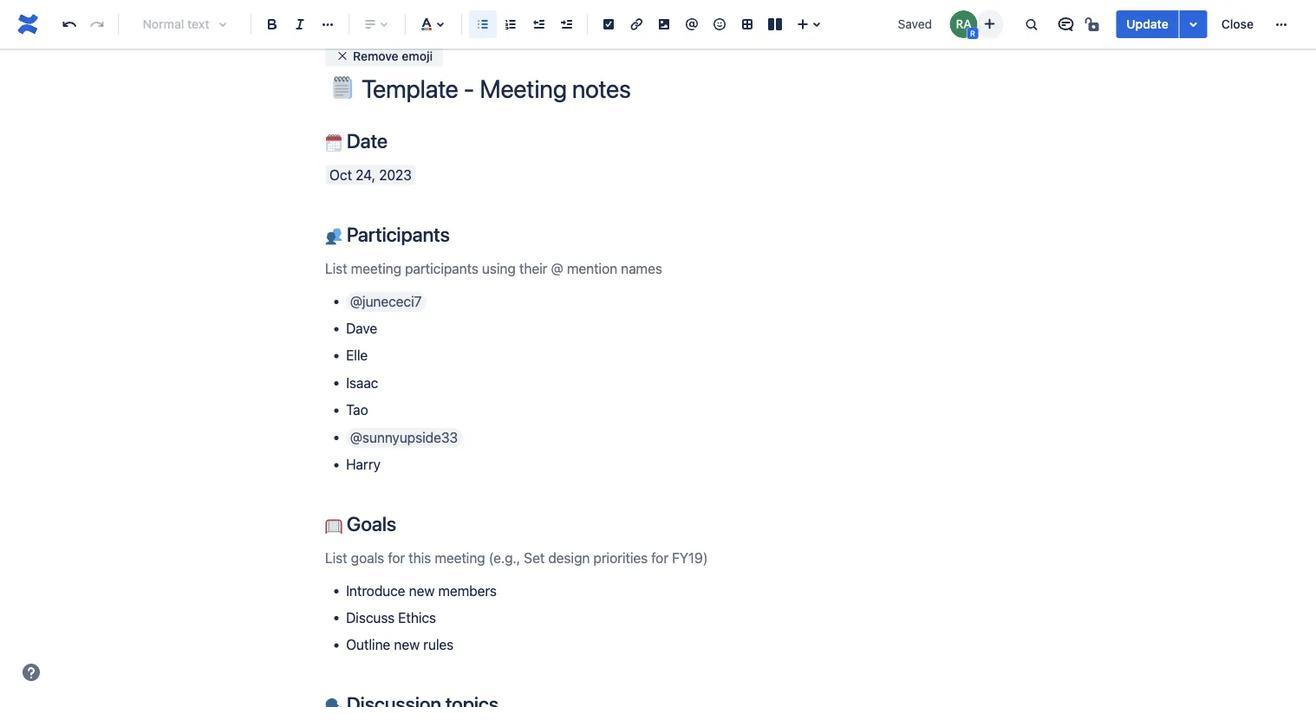 Task type: vqa. For each thing, say whether or not it's contained in the screenshot.
'page' inside Added below the content of the page or post you are viewing; good for comments that apply to the content as a whole.
no



Task type: locate. For each thing, give the bounding box(es) containing it.
more formatting image
[[318, 14, 338, 35]]

discuss
[[346, 610, 395, 627]]

0 vertical spatial new
[[409, 583, 435, 599]]

editable content region
[[298, 0, 1012, 708]]

bold ⌘b image
[[262, 14, 283, 35]]

close button
[[1212, 10, 1265, 38]]

ethics
[[398, 610, 436, 627]]

confluence image
[[14, 10, 42, 38]]

introduce
[[346, 583, 406, 599]]

:calendar_spiral: image
[[325, 135, 343, 152], [325, 135, 343, 152]]

new for outline
[[394, 637, 420, 654]]

help image
[[21, 663, 42, 684]]

oct 24, 2023
[[330, 167, 412, 183]]

goals
[[343, 513, 396, 536]]

members
[[438, 583, 497, 599]]

remove
[[353, 48, 399, 63]]

comment icon image
[[1056, 14, 1077, 35]]

dave
[[346, 320, 377, 337]]

link image
[[626, 14, 647, 35]]

1 vertical spatial new
[[394, 637, 420, 654]]

:notepad_spiral: image
[[331, 76, 354, 99], [331, 76, 354, 99]]

:speaking_head: image
[[325, 699, 343, 708]]

saved
[[898, 17, 933, 31]]

:goal: image
[[325, 518, 343, 535], [325, 518, 343, 535]]

:busts_in_silhouette: image
[[325, 228, 343, 246]]

new up ethics
[[409, 583, 435, 599]]

tao
[[346, 402, 368, 419]]

:speaking_head: image
[[325, 699, 343, 708]]

new for introduce
[[409, 583, 435, 599]]

action item image
[[599, 14, 619, 35]]

new
[[409, 583, 435, 599], [394, 637, 420, 654]]

remove emoji
[[353, 48, 433, 63]]

mention image
[[682, 14, 703, 35]]

2023
[[379, 167, 412, 183]]

date
[[343, 129, 388, 153]]

no restrictions image
[[1084, 14, 1105, 35]]

outline
[[346, 637, 391, 654]]

:busts_in_silhouette: image
[[325, 228, 343, 246]]

new down ethics
[[394, 637, 420, 654]]



Task type: describe. For each thing, give the bounding box(es) containing it.
adjust update settings image
[[1184, 14, 1205, 35]]

undo ⌘z image
[[59, 14, 80, 35]]

layouts image
[[765, 14, 786, 35]]

Give this page a title text field
[[362, 75, 985, 103]]

participants
[[343, 223, 450, 246]]

update button
[[1117, 10, 1180, 38]]

elle
[[346, 348, 368, 364]]

bullet list ⌘⇧8 image
[[473, 14, 494, 35]]

table image
[[737, 14, 758, 35]]

find and replace image
[[1021, 14, 1042, 35]]

introduce new members
[[346, 583, 497, 599]]

redo ⌘⇧z image
[[87, 14, 108, 35]]

oct
[[330, 167, 352, 183]]

@junececi7
[[350, 293, 422, 310]]

24,
[[356, 167, 376, 183]]

update
[[1127, 17, 1169, 31]]

remove emoji button
[[325, 45, 443, 66]]

confluence image
[[14, 10, 42, 38]]

close
[[1222, 17, 1254, 31]]

emoji
[[402, 48, 433, 63]]

add image, video, or file image
[[654, 14, 675, 35]]

outline new rules
[[346, 637, 454, 654]]

remove emoji image
[[336, 49, 350, 63]]

rules
[[423, 637, 454, 654]]

Main content area, start typing to enter text. text field
[[325, 129, 985, 708]]

isaac
[[346, 375, 379, 391]]

invite to edit image
[[980, 13, 1001, 34]]

harry
[[346, 457, 381, 473]]

italic ⌘i image
[[290, 14, 311, 35]]

@sunnyupside33
[[350, 429, 458, 446]]

discuss ethics
[[346, 610, 436, 627]]

numbered list ⌘⇧7 image
[[501, 14, 521, 35]]

emoji image
[[710, 14, 730, 35]]

outdent ⇧tab image
[[528, 14, 549, 35]]

ruby anderson image
[[950, 10, 978, 38]]

indent tab image
[[556, 14, 577, 35]]

more image
[[1272, 14, 1293, 35]]



